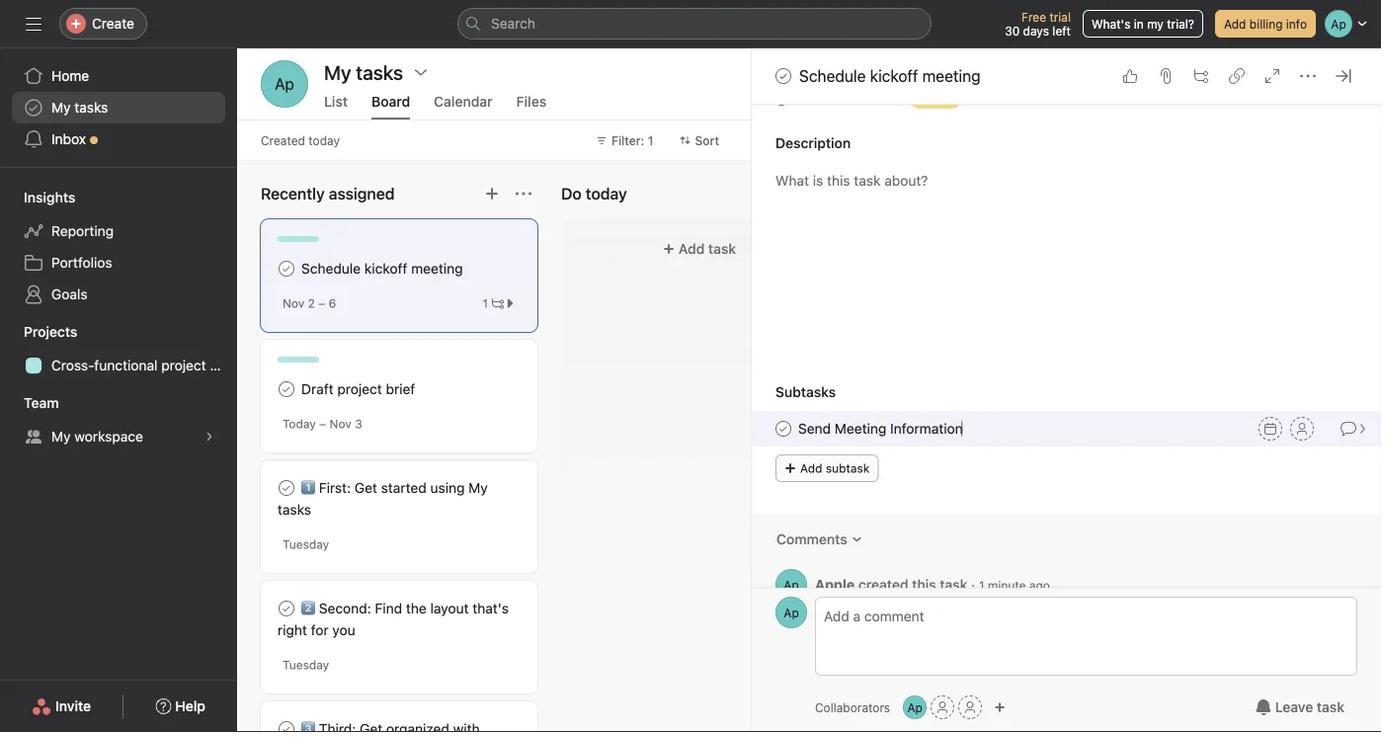 Task type: locate. For each thing, give the bounding box(es) containing it.
left
[[1053, 24, 1071, 38]]

schedule
[[799, 67, 866, 85], [301, 260, 361, 277]]

add inside add billing info button
[[1224, 17, 1246, 31]]

project up 3
[[337, 381, 382, 397]]

completed image up the nov 2 – 6
[[275, 257, 298, 281]]

my down team
[[51, 428, 71, 445]]

0 vertical spatial completed checkbox
[[772, 64, 795, 88]]

1 tuesday from the top
[[283, 538, 329, 551]]

0 vertical spatial schedule
[[799, 67, 866, 85]]

what's
[[1092, 17, 1131, 31]]

teams element
[[0, 385, 237, 457]]

ap
[[275, 75, 294, 93], [784, 578, 799, 592], [784, 606, 799, 620], [908, 701, 923, 714]]

nov left 3
[[330, 417, 352, 431]]

insights
[[24, 189, 75, 206]]

2 vertical spatial completed checkbox
[[275, 717, 298, 732]]

more actions for this task image
[[1300, 68, 1316, 84]]

cross-functional project plan
[[51, 357, 237, 374]]

1 vertical spatial task
[[940, 576, 968, 593]]

schedule kickoff meeting
[[799, 67, 981, 85], [301, 260, 463, 277]]

in
[[1134, 17, 1144, 31]]

billing
[[1250, 17, 1283, 31]]

0 horizontal spatial 1
[[483, 296, 488, 310]]

2 horizontal spatial task
[[1317, 699, 1345, 715]]

today
[[283, 417, 316, 431]]

2️⃣ second: find the layout that's right for you
[[278, 600, 509, 638]]

0 horizontal spatial add
[[679, 241, 705, 257]]

1 horizontal spatial schedule
[[799, 67, 866, 85]]

main content
[[752, 0, 1381, 625]]

2 vertical spatial 1
[[979, 578, 985, 592]]

search list box
[[457, 8, 932, 40]]

completed image
[[772, 64, 795, 88], [275, 377, 298, 401]]

reporting
[[51, 223, 114, 239]]

0 horizontal spatial task
[[708, 241, 736, 257]]

my inside 'link'
[[51, 99, 71, 116]]

completed image for schedule kickoff meeting
[[275, 257, 298, 281]]

invite
[[55, 698, 91, 714]]

projects button
[[0, 322, 77, 342]]

1 vertical spatial tasks
[[278, 501, 311, 518]]

add subtask button
[[776, 455, 879, 482]]

Completed checkbox
[[275, 257, 298, 281], [275, 377, 298, 401], [772, 417, 795, 441], [275, 476, 298, 500]]

1 horizontal spatial schedule kickoff meeting
[[799, 67, 981, 85]]

status
[[795, 93, 831, 107]]

ap button left list
[[261, 60, 308, 108]]

filter: 1 button
[[587, 126, 662, 154]]

days
[[1023, 24, 1049, 38]]

1 horizontal spatial meeting
[[923, 67, 981, 85]]

0 horizontal spatial meeting
[[411, 260, 463, 277]]

schedule kickoff meeting up status
[[799, 67, 981, 85]]

free
[[1022, 10, 1046, 24]]

right
[[278, 622, 307, 638]]

0 vertical spatial add
[[1224, 17, 1246, 31]]

2 horizontal spatial 1
[[979, 578, 985, 592]]

0 vertical spatial completed image
[[772, 64, 795, 88]]

my
[[1147, 17, 1164, 31]]

0 vertical spatial my
[[51, 99, 71, 116]]

comments button
[[764, 522, 876, 557]]

0 vertical spatial tuesday
[[283, 538, 329, 551]]

cross-functional project plan link
[[12, 350, 237, 381]]

home link
[[12, 60, 225, 92]]

filter: 1
[[612, 133, 654, 147]]

1 vertical spatial tuesday button
[[283, 658, 329, 672]]

task inside button
[[708, 241, 736, 257]]

completed image up status
[[772, 64, 795, 88]]

created today
[[261, 133, 340, 147]]

apple link
[[815, 576, 855, 593]]

description
[[776, 135, 851, 151]]

tasks down home
[[74, 99, 108, 116]]

1 inside apple created this task · 1 minute ago
[[979, 578, 985, 592]]

draft project brief
[[301, 381, 415, 397]]

free trial 30 days left
[[1005, 10, 1071, 38]]

attachments: add a file to this task, schedule kickoff meeting image
[[1158, 68, 1174, 84]]

1 vertical spatial schedule kickoff meeting
[[301, 260, 463, 277]]

my
[[51, 99, 71, 116], [51, 428, 71, 445], [469, 480, 488, 496]]

add inside add subtask button
[[800, 461, 823, 475]]

1
[[648, 133, 654, 147], [483, 296, 488, 310], [979, 578, 985, 592]]

1 vertical spatial meeting
[[411, 260, 463, 277]]

meeting inside dialog
[[923, 67, 981, 85]]

1 vertical spatial schedule
[[301, 260, 361, 277]]

files
[[516, 93, 547, 110]]

1 vertical spatial my
[[51, 428, 71, 445]]

tasks down 1️⃣
[[278, 501, 311, 518]]

my inside teams element
[[51, 428, 71, 445]]

project
[[161, 357, 206, 374], [337, 381, 382, 397]]

completed checkbox inside schedule kickoff meeting dialog
[[772, 64, 795, 88]]

completed image left 1️⃣
[[275, 476, 298, 500]]

completed image left "2️⃣"
[[275, 597, 298, 621]]

inbox
[[51, 131, 86, 147]]

1 horizontal spatial completed image
[[772, 64, 795, 88]]

completed checkbox left "2️⃣"
[[275, 597, 298, 621]]

2 tuesday from the top
[[283, 658, 329, 672]]

1️⃣ first: get started using my tasks
[[278, 480, 488, 518]]

2 tuesday button from the top
[[283, 658, 329, 672]]

my up inbox
[[51, 99, 71, 116]]

1 vertical spatial add
[[679, 241, 705, 257]]

2
[[308, 296, 315, 310]]

goals link
[[12, 279, 225, 310]]

ap left list
[[275, 75, 294, 93]]

2 vertical spatial my
[[469, 480, 488, 496]]

tuesday down right
[[283, 658, 329, 672]]

more section actions image
[[516, 186, 532, 202]]

completed checkbox down subtasks
[[772, 417, 795, 441]]

1 horizontal spatial tasks
[[278, 501, 311, 518]]

task inside main content
[[940, 576, 968, 593]]

completed image down subtasks
[[772, 417, 795, 441]]

do today
[[561, 184, 627, 203]]

my right using
[[469, 480, 488, 496]]

ap button down comments at the bottom of page
[[776, 597, 807, 628]]

close details image
[[1336, 68, 1352, 84]]

goals
[[51, 286, 88, 302]]

ap down comments at the bottom of page
[[784, 606, 799, 620]]

0 horizontal spatial schedule
[[301, 260, 361, 277]]

add or remove collaborators image
[[994, 702, 1006, 713]]

nov left 2
[[283, 296, 305, 310]]

my for my tasks
[[51, 99, 71, 116]]

completed image left draft
[[275, 377, 298, 401]]

0 horizontal spatial project
[[161, 357, 206, 374]]

task for leave task
[[1317, 699, 1345, 715]]

1 horizontal spatial task
[[940, 576, 968, 593]]

completed checkbox for draft project brief
[[275, 377, 298, 401]]

schedule up status
[[799, 67, 866, 85]]

1 vertical spatial completed image
[[275, 377, 298, 401]]

task for add task
[[708, 241, 736, 257]]

schedule kickoff meeting up the 6 at the left
[[301, 260, 463, 277]]

1 tuesday button from the top
[[283, 538, 329, 551]]

trial?
[[1167, 17, 1195, 31]]

completed checkbox left 1️⃣
[[275, 476, 298, 500]]

0 horizontal spatial kickoff
[[364, 260, 407, 277]]

1 vertical spatial tuesday
[[283, 658, 329, 672]]

tuesday down 1️⃣
[[283, 538, 329, 551]]

add for add subtask
[[800, 461, 823, 475]]

completed checkbox left draft
[[275, 377, 298, 401]]

ap button
[[261, 60, 308, 108], [776, 569, 807, 601], [776, 597, 807, 628], [903, 696, 927, 719]]

0 vertical spatial tuesday button
[[283, 538, 329, 551]]

0 vertical spatial kickoff
[[870, 67, 918, 85]]

my tasks link
[[12, 92, 225, 124]]

tuesday button down 1️⃣
[[283, 538, 329, 551]]

schedule kickoff meeting inside dialog
[[799, 67, 981, 85]]

1 horizontal spatial project
[[337, 381, 382, 397]]

meeting
[[923, 67, 981, 85], [411, 260, 463, 277]]

0 vertical spatial nov
[[283, 296, 305, 310]]

the
[[406, 600, 427, 617]]

0 vertical spatial 1
[[648, 133, 654, 147]]

completed checkbox up status
[[772, 64, 795, 88]]

completed image
[[275, 257, 298, 281], [772, 417, 795, 441], [275, 476, 298, 500], [275, 597, 298, 621], [275, 717, 298, 732]]

1 vertical spatial project
[[337, 381, 382, 397]]

0 horizontal spatial completed image
[[275, 377, 298, 401]]

kickoff inside dialog
[[870, 67, 918, 85]]

info
[[1286, 17, 1307, 31]]

2 vertical spatial task
[[1317, 699, 1345, 715]]

– right today on the left bottom of page
[[319, 417, 326, 431]]

1 horizontal spatial 1
[[648, 133, 654, 147]]

add for add task
[[679, 241, 705, 257]]

add inside add task button
[[679, 241, 705, 257]]

0 vertical spatial meeting
[[923, 67, 981, 85]]

1 horizontal spatial add
[[800, 461, 823, 475]]

1 vertical spatial nov
[[330, 417, 352, 431]]

nov
[[283, 296, 305, 310], [330, 417, 352, 431]]

3
[[355, 417, 362, 431]]

2 vertical spatial add
[[800, 461, 823, 475]]

– right 2
[[318, 296, 325, 310]]

completed checkbox up the nov 2 – 6
[[275, 257, 298, 281]]

create button
[[59, 8, 147, 40]]

1 vertical spatial completed checkbox
[[275, 597, 298, 621]]

0 vertical spatial task
[[708, 241, 736, 257]]

schedule kickoff meeting dialog
[[752, 0, 1381, 732]]

projects
[[24, 324, 77, 340]]

–
[[318, 296, 325, 310], [319, 417, 326, 431]]

1 inside filter: 1 dropdown button
[[648, 133, 654, 147]]

home
[[51, 68, 89, 84]]

kickoff
[[870, 67, 918, 85], [364, 260, 407, 277]]

1 vertical spatial kickoff
[[364, 260, 407, 277]]

my for my workspace
[[51, 428, 71, 445]]

schedule up the 6 at the left
[[301, 260, 361, 277]]

collaborators
[[815, 701, 890, 714]]

Completed checkbox
[[772, 64, 795, 88], [275, 597, 298, 621], [275, 717, 298, 732]]

1 vertical spatial 1
[[483, 296, 488, 310]]

task
[[708, 241, 736, 257], [940, 576, 968, 593], [1317, 699, 1345, 715]]

0 vertical spatial schedule kickoff meeting
[[799, 67, 981, 85]]

completed checkbox down right
[[275, 717, 298, 732]]

comments
[[777, 531, 848, 547]]

0 horizontal spatial tasks
[[74, 99, 108, 116]]

0 vertical spatial project
[[161, 357, 206, 374]]

my workspace
[[51, 428, 143, 445]]

workspace
[[74, 428, 143, 445]]

0 vertical spatial tasks
[[74, 99, 108, 116]]

tuesday button down right
[[283, 658, 329, 672]]

completed image for 1️⃣ first: get started using my tasks
[[275, 476, 298, 500]]

1 horizontal spatial kickoff
[[870, 67, 918, 85]]

project left plan
[[161, 357, 206, 374]]

task inside button
[[1317, 699, 1345, 715]]

projects element
[[0, 314, 237, 385]]

2 horizontal spatial add
[[1224, 17, 1246, 31]]

ago
[[1029, 578, 1050, 592]]



Task type: vqa. For each thing, say whether or not it's contained in the screenshot.
Update
no



Task type: describe. For each thing, give the bounding box(es) containing it.
completed image for 2️⃣ second: find the layout that's right for you
[[275, 597, 298, 621]]

leave
[[1275, 699, 1313, 715]]

minute
[[988, 578, 1026, 592]]

30
[[1005, 24, 1020, 38]]

ap left apple link
[[784, 578, 799, 592]]

hide sidebar image
[[26, 16, 42, 32]]

tuesday button for right
[[283, 658, 329, 672]]

ap button left apple link
[[776, 569, 807, 601]]

team
[[24, 395, 59, 411]]

my tasks
[[324, 60, 403, 83]]

created
[[859, 576, 909, 593]]

add subtask image
[[1194, 68, 1209, 84]]

insights element
[[0, 180, 237, 314]]

today – nov 3
[[283, 417, 362, 431]]

layout
[[430, 600, 469, 617]]

get
[[355, 480, 377, 496]]

apple created this task · 1 minute ago
[[815, 576, 1050, 593]]

brief
[[386, 381, 415, 397]]

6
[[329, 296, 336, 310]]

plan
[[210, 357, 237, 374]]

leave task button
[[1243, 690, 1358, 725]]

apple
[[815, 576, 855, 593]]

files link
[[516, 93, 547, 120]]

0 horizontal spatial nov
[[283, 296, 305, 310]]

help
[[175, 698, 205, 714]]

calendar
[[434, 93, 493, 110]]

trial
[[1050, 10, 1071, 24]]

what's in my trial?
[[1092, 17, 1195, 31]]

add subtask
[[800, 461, 870, 475]]

started
[[381, 480, 427, 496]]

ap button right collaborators
[[903, 696, 927, 719]]

completed image for completed option within the schedule kickoff meeting dialog
[[772, 64, 795, 88]]

1 inside 1 button
[[483, 296, 488, 310]]

help button
[[143, 689, 218, 724]]

filter:
[[612, 133, 645, 147]]

subtasks
[[776, 384, 836, 400]]

copy task link image
[[1229, 68, 1245, 84]]

sort button
[[670, 126, 728, 154]]

board link
[[372, 93, 410, 120]]

Task Name text field
[[798, 418, 963, 440]]

add billing info
[[1224, 17, 1307, 31]]

add for add billing info
[[1224, 17, 1246, 31]]

what's in my trial? button
[[1083, 10, 1203, 38]]

global element
[[0, 48, 237, 167]]

add task
[[679, 241, 736, 257]]

ap right collaborators
[[908, 701, 923, 714]]

completed checkbox for schedule kickoff meeting
[[275, 257, 298, 281]]

that's
[[473, 600, 509, 617]]

see details, my workspace image
[[204, 431, 215, 443]]

functional
[[94, 357, 158, 374]]

portfolios link
[[12, 247, 225, 279]]

tuesday for right
[[283, 658, 329, 672]]

search button
[[457, 8, 932, 40]]

add task button
[[573, 231, 826, 267]]

leave task
[[1275, 699, 1345, 715]]

add task image
[[484, 186, 500, 202]]

today
[[309, 133, 340, 147]]

first:
[[319, 480, 351, 496]]

completed checkbox for 1️⃣ first: get started using my tasks
[[275, 476, 298, 500]]

add billing info button
[[1215, 10, 1316, 38]]

invite button
[[19, 689, 104, 724]]

created
[[261, 133, 305, 147]]

completed checkbox inside main content
[[772, 417, 795, 441]]

tuesday for tasks
[[283, 538, 329, 551]]

reporting link
[[12, 215, 225, 247]]

calendar link
[[434, 93, 493, 120]]

nov 2 – 6
[[283, 296, 336, 310]]

1️⃣
[[301, 480, 315, 496]]

full screen image
[[1265, 68, 1281, 84]]

tasks inside my tasks 'link'
[[74, 99, 108, 116]]

portfolios
[[51, 254, 112, 271]]

cross-
[[51, 357, 94, 374]]

using
[[430, 480, 465, 496]]

1 vertical spatial –
[[319, 417, 326, 431]]

my inside 1️⃣ first: get started using my tasks
[[469, 480, 488, 496]]

·
[[972, 576, 975, 593]]

completed image inside main content
[[772, 417, 795, 441]]

0 horizontal spatial schedule kickoff meeting
[[301, 260, 463, 277]]

tasks inside 1️⃣ first: get started using my tasks
[[278, 501, 311, 518]]

find
[[375, 600, 402, 617]]

insights button
[[0, 188, 75, 208]]

completed image down right
[[275, 717, 298, 732]]

list link
[[324, 93, 348, 120]]

schedule inside schedule kickoff meeting dialog
[[799, 67, 866, 85]]

inbox link
[[12, 124, 225, 155]]

sort
[[695, 133, 719, 147]]

board
[[372, 93, 410, 110]]

subtask
[[826, 461, 870, 475]]

this
[[912, 576, 936, 593]]

recently assigned
[[261, 184, 395, 203]]

completed image for draft project brief's completed checkbox
[[275, 377, 298, 401]]

0 likes. click to like this task image
[[1123, 68, 1138, 84]]

show options image
[[413, 64, 429, 80]]

tuesday button for tasks
[[283, 538, 329, 551]]

create
[[92, 15, 134, 32]]

list
[[324, 93, 348, 110]]

0 vertical spatial –
[[318, 296, 325, 310]]

draft
[[301, 381, 334, 397]]

for
[[311, 622, 329, 638]]

my tasks
[[51, 99, 108, 116]]

search
[[491, 15, 536, 32]]

2️⃣
[[301, 600, 315, 617]]

second:
[[319, 600, 371, 617]]

1 horizontal spatial nov
[[330, 417, 352, 431]]

main content containing description
[[752, 0, 1381, 625]]



